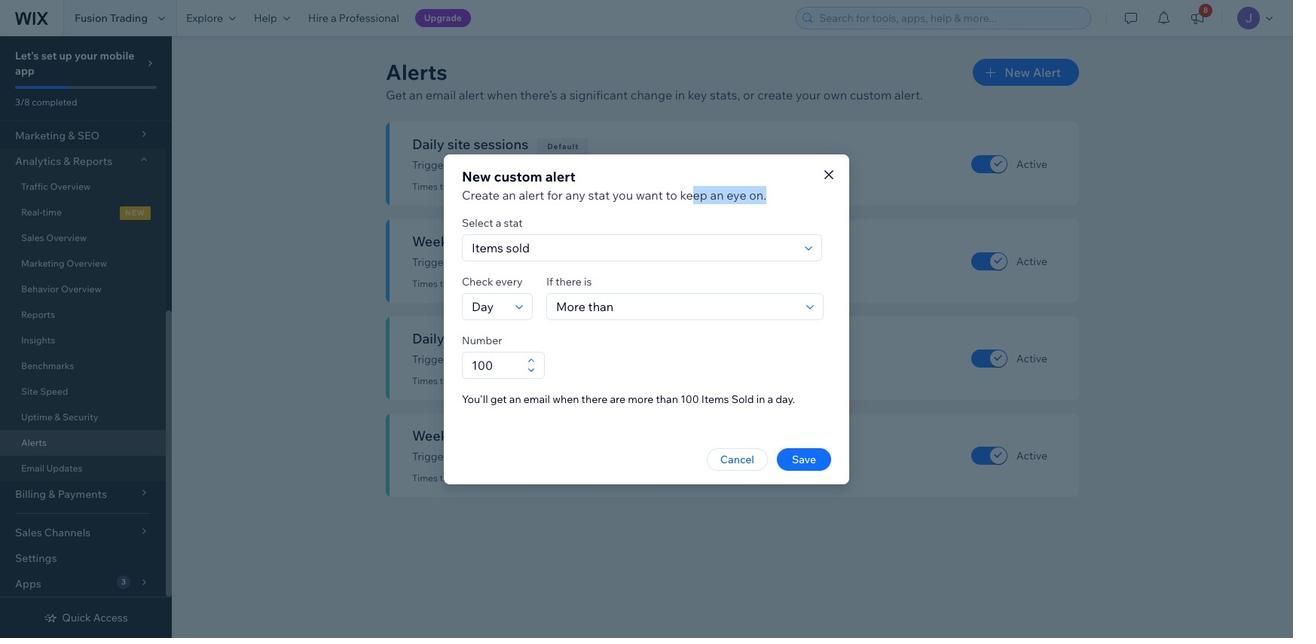 Task type: describe. For each thing, give the bounding box(es) containing it.
4 active from the top
[[1017, 449, 1048, 462]]

email
[[21, 463, 44, 474]]

If there is field
[[552, 294, 802, 319]]

on.
[[749, 187, 767, 202]]

create
[[462, 187, 500, 202]]

settings link
[[0, 546, 166, 571]]

site speed link
[[0, 379, 166, 405]]

access
[[93, 611, 128, 625]]

sales overview
[[21, 232, 87, 243]]

new custom alert create an alert for any stat you want to keep an eye on.
[[462, 168, 767, 202]]

overview for traffic overview
[[50, 181, 91, 192]]

& for analytics
[[64, 155, 71, 168]]

active for daily total sales
[[1017, 352, 1048, 365]]

marketing overview
[[21, 258, 107, 269]]

than
[[656, 392, 678, 406]]

sidebar element
[[0, 0, 172, 638]]

settings
[[15, 552, 57, 565]]

select
[[462, 216, 493, 230]]

custom inside new custom alert create an alert for any stat you want to keep an eye on.
[[494, 168, 542, 185]]

custom inside alerts get an email alert when there's a significant change in key stats, or create your own custom alert.
[[850, 87, 892, 103]]

behavior overview
[[21, 283, 102, 295]]

marketing
[[21, 258, 65, 269]]

sales overview link
[[0, 225, 166, 251]]

explore
[[186, 11, 223, 25]]

or
[[743, 87, 755, 103]]

significant inside alerts get an email alert when there's a significant change in key stats, or create your own custom alert.
[[570, 87, 628, 103]]

site
[[21, 386, 38, 397]]

3/8 completed
[[15, 96, 77, 108]]

insights link
[[0, 328, 166, 353]]

sessions for daily site sessions
[[474, 136, 529, 153]]

alerts link
[[0, 430, 166, 456]]

Select a stat field
[[467, 235, 800, 260]]

100
[[681, 392, 699, 406]]

your inside let's set up your mobile app
[[75, 49, 97, 63]]

never for daily total sales
[[484, 375, 507, 387]]

email for you'll
[[524, 392, 550, 406]]

updates
[[46, 463, 83, 474]]

alerts for alerts
[[21, 437, 47, 448]]

mobile
[[100, 49, 134, 63]]

cancel button
[[707, 448, 768, 471]]

times for daily site sessions
[[412, 181, 438, 192]]

significant for daily total sales
[[453, 353, 504, 366]]

keep
[[680, 187, 708, 202]]

get
[[386, 87, 407, 103]]

let's
[[15, 49, 39, 63]]

real-time
[[21, 207, 62, 218]]

times triggered: never triggered for daily site sessions
[[412, 181, 549, 192]]

never for daily site sessions
[[484, 181, 507, 192]]

professional
[[339, 11, 399, 25]]

4 triggered: from the top
[[440, 473, 482, 484]]

benchmarks
[[21, 360, 74, 372]]

Check every field
[[467, 294, 511, 319]]

own
[[824, 87, 847, 103]]

select a stat
[[462, 216, 523, 230]]

benchmarks link
[[0, 353, 166, 379]]

Number text field
[[467, 352, 523, 378]]

trigger: significant change in weekly site sessions.
[[412, 256, 657, 269]]

to
[[666, 187, 677, 202]]

change for daily total sales
[[506, 353, 543, 366]]

triggered: for daily site sessions
[[440, 181, 482, 192]]

significant inside weekly total sales trigger: significant change in weekly total sales.
[[453, 450, 504, 464]]

if there is
[[546, 275, 592, 288]]

marketing overview link
[[0, 251, 166, 277]]

check
[[462, 275, 493, 288]]

trigger: for weekly site sessions
[[412, 256, 450, 269]]

email for alerts
[[426, 87, 456, 103]]

0 horizontal spatial stat
[[504, 216, 523, 230]]

reports inside reports link
[[21, 309, 55, 320]]

default for daily site sessions
[[547, 142, 579, 151]]

4 times from the top
[[412, 473, 438, 484]]

traffic overview
[[21, 181, 91, 192]]

quick access
[[62, 611, 128, 625]]

trigger: for daily site sessions
[[412, 158, 450, 172]]

you
[[613, 187, 633, 202]]

trigger: for daily total sales
[[412, 353, 450, 366]]

security
[[62, 412, 98, 423]]

any
[[566, 187, 586, 202]]

app
[[15, 64, 35, 78]]

upgrade
[[424, 12, 462, 23]]

new
[[125, 208, 145, 218]]

new for custom
[[462, 168, 491, 185]]

weekly site sessions
[[412, 233, 543, 250]]

sessions. for weekly site sessions
[[613, 256, 657, 269]]

overview for marketing overview
[[67, 258, 107, 269]]

never for weekly site sessions
[[484, 278, 507, 289]]

hire a professional link
[[299, 0, 408, 36]]

completed
[[32, 96, 77, 108]]

if
[[546, 275, 553, 288]]

in inside weekly total sales trigger: significant change in weekly total sales.
[[545, 450, 554, 464]]

check every
[[462, 275, 523, 288]]

1 vertical spatial alert
[[545, 168, 576, 185]]

analytics & reports
[[15, 155, 112, 168]]

triggered for daily total sales
[[509, 375, 549, 387]]

a right 'hire'
[[331, 11, 337, 25]]

reports link
[[0, 302, 166, 328]]

triggered: for daily total sales
[[440, 375, 482, 387]]

daily for daily total sales
[[412, 330, 444, 347]]

sessions. for daily site sessions
[[602, 158, 646, 172]]

quick access button
[[44, 611, 128, 625]]

sales. inside weekly total sales trigger: significant change in weekly total sales.
[[617, 450, 645, 464]]

daily for sessions
[[556, 158, 579, 172]]

active for daily site sessions
[[1017, 157, 1048, 171]]

4 triggered from the top
[[509, 473, 549, 484]]

are
[[610, 392, 626, 406]]

save button
[[777, 448, 831, 471]]

daily for sales
[[556, 353, 579, 366]]

new alert button
[[973, 59, 1079, 86]]

traffic
[[21, 181, 48, 192]]

hire a professional
[[308, 11, 399, 25]]

there's
[[520, 87, 558, 103]]

sales
[[21, 232, 44, 243]]

uptime & security
[[21, 412, 98, 423]]

trigger: significant change in daily total sales.
[[412, 353, 634, 366]]

times triggered: never triggered for daily total sales
[[412, 375, 549, 387]]

analytics & reports button
[[0, 148, 166, 174]]

want
[[636, 187, 663, 202]]

default for weekly site sessions
[[562, 239, 594, 249]]

change for weekly site sessions
[[506, 256, 543, 269]]

for
[[547, 187, 563, 202]]

traffic overview link
[[0, 174, 166, 200]]

1 horizontal spatial when
[[553, 392, 579, 406]]

create
[[758, 87, 793, 103]]

behavior overview link
[[0, 277, 166, 302]]



Task type: vqa. For each thing, say whether or not it's contained in the screenshot.
4th triggered
yes



Task type: locate. For each thing, give the bounding box(es) containing it.
sales inside weekly total sales trigger: significant change in weekly total sales.
[[495, 427, 527, 445]]

email updates
[[21, 463, 83, 474]]

&
[[64, 155, 71, 168], [55, 412, 60, 423]]

alert inside alerts get an email alert when there's a significant change in key stats, or create your own custom alert.
[[459, 87, 484, 103]]

1 triggered from the top
[[509, 181, 549, 192]]

0 vertical spatial sessions.
[[602, 158, 646, 172]]

0 vertical spatial weekly
[[412, 233, 459, 250]]

1 vertical spatial daily
[[556, 353, 579, 366]]

0 vertical spatial daily
[[556, 158, 579, 172]]

set
[[41, 49, 57, 63]]

1 vertical spatial alerts
[[21, 437, 47, 448]]

1 vertical spatial custom
[[494, 168, 542, 185]]

never up get
[[484, 375, 507, 387]]

& for uptime
[[55, 412, 60, 423]]

new left alert
[[1005, 65, 1030, 80]]

a
[[331, 11, 337, 25], [560, 87, 567, 103], [496, 216, 502, 230], [768, 392, 773, 406]]

change up get
[[506, 353, 543, 366]]

when left are at the left
[[553, 392, 579, 406]]

alerts up the email
[[21, 437, 47, 448]]

0 vertical spatial stat
[[588, 187, 610, 202]]

1 vertical spatial email
[[524, 392, 550, 406]]

weekly inside weekly total sales trigger: significant change in weekly total sales.
[[556, 450, 590, 464]]

weekly
[[412, 233, 459, 250], [412, 427, 459, 445]]

1 weekly from the top
[[556, 256, 590, 269]]

uptime & security link
[[0, 405, 166, 430]]

up
[[59, 49, 72, 63]]

new alert
[[1005, 65, 1061, 80]]

alert up for
[[545, 168, 576, 185]]

1 horizontal spatial reports
[[73, 155, 112, 168]]

site speed
[[21, 386, 68, 397]]

1 triggered: from the top
[[440, 181, 482, 192]]

sessions for weekly site sessions
[[489, 233, 543, 250]]

new inside new alert button
[[1005, 65, 1030, 80]]

an
[[409, 87, 423, 103], [502, 187, 516, 202], [710, 187, 724, 202], [509, 392, 521, 406]]

your
[[75, 49, 97, 63], [796, 87, 821, 103]]

0 vertical spatial new
[[1005, 65, 1030, 80]]

3 triggered from the top
[[509, 375, 549, 387]]

change for daily site sessions
[[506, 158, 543, 172]]

triggered down trigger: significant change in daily total sales.
[[509, 375, 549, 387]]

speed
[[40, 386, 68, 397]]

alerts inside alerts get an email alert when there's a significant change in key stats, or create your own custom alert.
[[386, 59, 448, 85]]

fusion trading
[[75, 11, 148, 25]]

uptime
[[21, 412, 52, 423]]

reports inside analytics & reports "popup button"
[[73, 155, 112, 168]]

4 never from the top
[[484, 473, 507, 484]]

new up create
[[462, 168, 491, 185]]

1 trigger: from the top
[[412, 158, 450, 172]]

1 horizontal spatial alerts
[[386, 59, 448, 85]]

triggered down trigger: significant change in weekly site sessions.
[[509, 278, 549, 289]]

significant
[[570, 87, 628, 103], [453, 158, 504, 172], [453, 256, 504, 269], [453, 353, 504, 366], [453, 450, 504, 464]]

total
[[447, 330, 477, 347], [582, 353, 604, 366], [462, 427, 492, 445], [593, 450, 615, 464]]

0 horizontal spatial &
[[55, 412, 60, 423]]

2 triggered: from the top
[[440, 278, 482, 289]]

0 vertical spatial there
[[556, 275, 582, 288]]

alert left for
[[519, 187, 544, 202]]

never up select a stat
[[484, 181, 507, 192]]

0 horizontal spatial alert
[[459, 87, 484, 103]]

alerts for alerts get an email alert when there's a significant change in key stats, or create your own custom alert.
[[386, 59, 448, 85]]

triggered
[[509, 181, 549, 192], [509, 278, 549, 289], [509, 375, 549, 387], [509, 473, 549, 484]]

time
[[42, 207, 62, 218]]

1 horizontal spatial custom
[[850, 87, 892, 103]]

default up the if there is
[[562, 239, 594, 249]]

0 vertical spatial alerts
[[386, 59, 448, 85]]

an inside alerts get an email alert when there's a significant change in key stats, or create your own custom alert.
[[409, 87, 423, 103]]

0 vertical spatial daily
[[412, 136, 444, 153]]

your left 'own'
[[796, 87, 821, 103]]

daily up 'you'll get an email when there are more than 100 items sold in a day.'
[[556, 353, 579, 366]]

a inside alerts get an email alert when there's a significant change in key stats, or create your own custom alert.
[[560, 87, 567, 103]]

total up 'you'll get an email when there are more than 100 items sold in a day.'
[[582, 353, 604, 366]]

2 never from the top
[[484, 278, 507, 289]]

there
[[556, 275, 582, 288], [582, 392, 608, 406]]

3 active from the top
[[1017, 352, 1048, 365]]

quick
[[62, 611, 91, 625]]

3 times triggered: never triggered from the top
[[412, 375, 549, 387]]

4 times triggered: never triggered from the top
[[412, 473, 549, 484]]

1 vertical spatial default
[[562, 239, 594, 249]]

overview for sales overview
[[46, 232, 87, 243]]

sales. down 'you'll get an email when there are more than 100 items sold in a day.'
[[617, 450, 645, 464]]

analytics
[[15, 155, 61, 168]]

1 vertical spatial your
[[796, 87, 821, 103]]

triggered: up check every field
[[440, 278, 482, 289]]

1 daily from the top
[[412, 136, 444, 153]]

0 vertical spatial when
[[487, 87, 517, 103]]

weekly inside weekly total sales trigger: significant change in weekly total sales.
[[412, 427, 459, 445]]

email inside alerts get an email alert when there's a significant change in key stats, or create your own custom alert.
[[426, 87, 456, 103]]

1 vertical spatial &
[[55, 412, 60, 423]]

every
[[496, 275, 523, 288]]

daily
[[412, 136, 444, 153], [412, 330, 444, 347]]

8 button
[[1181, 0, 1214, 36]]

weekly total sales trigger: significant change in weekly total sales.
[[412, 427, 645, 464]]

total down the you'll
[[462, 427, 492, 445]]

overview down sales overview link
[[67, 258, 107, 269]]

2 times from the top
[[412, 278, 438, 289]]

triggered: up select at the top left of the page
[[440, 181, 482, 192]]

stat
[[588, 187, 610, 202], [504, 216, 523, 230]]

times triggered: never triggered up select at the top left of the page
[[412, 181, 549, 192]]

triggered: up the you'll
[[440, 375, 482, 387]]

stat right any
[[588, 187, 610, 202]]

overview inside "link"
[[61, 283, 102, 295]]

1 daily from the top
[[556, 158, 579, 172]]

overview down analytics & reports
[[50, 181, 91, 192]]

never down weekly total sales trigger: significant change in weekly total sales.
[[484, 473, 507, 484]]

1 vertical spatial when
[[553, 392, 579, 406]]

overview
[[50, 181, 91, 192], [46, 232, 87, 243], [67, 258, 107, 269], [61, 283, 102, 295]]

alerts inside "sidebar" element
[[21, 437, 47, 448]]

custom up create
[[494, 168, 542, 185]]

get
[[490, 392, 507, 406]]

2 active from the top
[[1017, 254, 1048, 268]]

0 horizontal spatial reports
[[21, 309, 55, 320]]

significant down daily site sessions
[[453, 158, 504, 172]]

1 horizontal spatial &
[[64, 155, 71, 168]]

sessions. up if there is field
[[613, 256, 657, 269]]

change inside alerts get an email alert when there's a significant change in key stats, or create your own custom alert.
[[631, 87, 672, 103]]

0 vertical spatial default
[[547, 142, 579, 151]]

3 triggered: from the top
[[440, 375, 482, 387]]

daily up any
[[556, 158, 579, 172]]

when inside alerts get an email alert when there's a significant change in key stats, or create your own custom alert.
[[487, 87, 517, 103]]

when left there's
[[487, 87, 517, 103]]

site
[[447, 136, 471, 153], [582, 158, 600, 172], [462, 233, 486, 250], [593, 256, 611, 269]]

1 times from the top
[[412, 181, 438, 192]]

3 never from the top
[[484, 375, 507, 387]]

2 times triggered: never triggered from the top
[[412, 278, 549, 289]]

0 vertical spatial alert
[[459, 87, 484, 103]]

1 vertical spatial weekly
[[412, 427, 459, 445]]

0 horizontal spatial email
[[426, 87, 456, 103]]

weekly for weekly total sales trigger: significant change in weekly total sales.
[[412, 427, 459, 445]]

sales for weekly
[[495, 427, 527, 445]]

you'll
[[462, 392, 488, 406]]

2 trigger: from the top
[[412, 256, 450, 269]]

sales for daily
[[480, 330, 512, 347]]

insights
[[21, 335, 55, 346]]

a right there's
[[560, 87, 567, 103]]

significant right there's
[[570, 87, 628, 103]]

0 horizontal spatial alerts
[[21, 437, 47, 448]]

alert
[[1033, 65, 1061, 80]]

stats,
[[710, 87, 740, 103]]

times for weekly site sessions
[[412, 278, 438, 289]]

daily
[[556, 158, 579, 172], [556, 353, 579, 366]]

stat right select at the top left of the page
[[504, 216, 523, 230]]

trigger: inside weekly total sales trigger: significant change in weekly total sales.
[[412, 450, 450, 464]]

& up traffic overview
[[64, 155, 71, 168]]

1 vertical spatial stat
[[504, 216, 523, 230]]

1 vertical spatial weekly
[[556, 450, 590, 464]]

significant for weekly site sessions
[[453, 256, 504, 269]]

behavior
[[21, 283, 59, 295]]

real-
[[21, 207, 42, 218]]

alert
[[459, 87, 484, 103], [545, 168, 576, 185], [519, 187, 544, 202]]

your inside alerts get an email alert when there's a significant change in key stats, or create your own custom alert.
[[796, 87, 821, 103]]

times triggered: never triggered down weekly total sales trigger: significant change in weekly total sales.
[[412, 473, 549, 484]]

in inside alerts get an email alert when there's a significant change in key stats, or create your own custom alert.
[[675, 87, 685, 103]]

1 active from the top
[[1017, 157, 1048, 171]]

sales up number text box
[[480, 330, 512, 347]]

1 horizontal spatial new
[[1005, 65, 1030, 80]]

1 horizontal spatial your
[[796, 87, 821, 103]]

times triggered: never triggered for weekly site sessions
[[412, 278, 549, 289]]

reports up 'traffic overview' link
[[73, 155, 112, 168]]

a right select at the top left of the page
[[496, 216, 502, 230]]

sales
[[480, 330, 512, 347], [495, 427, 527, 445]]

0 horizontal spatial custom
[[494, 168, 542, 185]]

2 horizontal spatial alert
[[545, 168, 576, 185]]

trading
[[110, 11, 148, 25]]

overview down marketing overview link
[[61, 283, 102, 295]]

when
[[487, 87, 517, 103], [553, 392, 579, 406]]

sales. up are at the left
[[606, 353, 634, 366]]

change down daily site sessions
[[506, 158, 543, 172]]

significant for daily site sessions
[[453, 158, 504, 172]]

significant down number
[[453, 353, 504, 366]]

never up check every field
[[484, 278, 507, 289]]

2 daily from the top
[[412, 330, 444, 347]]

0 vertical spatial &
[[64, 155, 71, 168]]

times triggered: never triggered up the you'll
[[412, 375, 549, 387]]

help button
[[245, 0, 299, 36]]

3 trigger: from the top
[[412, 353, 450, 366]]

Search for tools, apps, help & more... field
[[815, 8, 1086, 29]]

active for weekly site sessions
[[1017, 254, 1048, 268]]

triggered: down weekly total sales trigger: significant change in weekly total sales.
[[440, 473, 482, 484]]

new inside new custom alert create an alert for any stat you want to keep an eye on.
[[462, 168, 491, 185]]

change
[[631, 87, 672, 103], [506, 158, 543, 172], [506, 256, 543, 269], [506, 353, 543, 366], [506, 450, 543, 464]]

significant down the you'll
[[453, 450, 504, 464]]

times for daily total sales
[[412, 375, 438, 387]]

& inside "popup button"
[[64, 155, 71, 168]]

1 horizontal spatial email
[[524, 392, 550, 406]]

3/8
[[15, 96, 30, 108]]

daily for daily site sessions
[[412, 136, 444, 153]]

change inside weekly total sales trigger: significant change in weekly total sales.
[[506, 450, 543, 464]]

upgrade button
[[415, 9, 471, 27]]

triggered: for weekly site sessions
[[440, 278, 482, 289]]

0 vertical spatial sessions
[[474, 136, 529, 153]]

1 vertical spatial there
[[582, 392, 608, 406]]

change up every
[[506, 256, 543, 269]]

alert up daily site sessions
[[459, 87, 484, 103]]

triggered for daily site sessions
[[509, 181, 549, 192]]

fusion
[[75, 11, 108, 25]]

1 times triggered: never triggered from the top
[[412, 181, 549, 192]]

1 vertical spatial sessions
[[489, 233, 543, 250]]

3 times from the top
[[412, 375, 438, 387]]

triggered down weekly total sales trigger: significant change in weekly total sales.
[[509, 473, 549, 484]]

your right up
[[75, 49, 97, 63]]

1 weekly from the top
[[412, 233, 459, 250]]

0 horizontal spatial your
[[75, 49, 97, 63]]

sold
[[732, 392, 754, 406]]

& right uptime
[[55, 412, 60, 423]]

daily total sales
[[412, 330, 512, 347]]

0 vertical spatial your
[[75, 49, 97, 63]]

alerts get an email alert when there's a significant change in key stats, or create your own custom alert.
[[386, 59, 923, 103]]

cancel
[[720, 453, 754, 466]]

a left day.
[[768, 392, 773, 406]]

custom right 'own'
[[850, 87, 892, 103]]

weekly for weekly site sessions
[[412, 233, 459, 250]]

times triggered: never triggered
[[412, 181, 549, 192], [412, 278, 549, 289], [412, 375, 549, 387], [412, 473, 549, 484]]

new
[[1005, 65, 1030, 80], [462, 168, 491, 185]]

triggered for weekly site sessions
[[509, 278, 549, 289]]

2 daily from the top
[[556, 353, 579, 366]]

there right if
[[556, 275, 582, 288]]

there left are at the left
[[582, 392, 608, 406]]

0 horizontal spatial new
[[462, 168, 491, 185]]

triggered:
[[440, 181, 482, 192], [440, 278, 482, 289], [440, 375, 482, 387], [440, 473, 482, 484]]

alerts up get
[[386, 59, 448, 85]]

stat inside new custom alert create an alert for any stat you want to keep an eye on.
[[588, 187, 610, 202]]

trigger: significant change in daily site sessions.
[[412, 158, 646, 172]]

1 vertical spatial daily
[[412, 330, 444, 347]]

1 horizontal spatial stat
[[588, 187, 610, 202]]

more
[[628, 392, 654, 406]]

0 vertical spatial reports
[[73, 155, 112, 168]]

sales.
[[606, 353, 634, 366], [617, 450, 645, 464]]

2 weekly from the top
[[556, 450, 590, 464]]

overview for behavior overview
[[61, 283, 102, 295]]

1 vertical spatial reports
[[21, 309, 55, 320]]

2 vertical spatial alert
[[519, 187, 544, 202]]

significant up the check at the top of page
[[453, 256, 504, 269]]

new for alert
[[1005, 65, 1030, 80]]

hire
[[308, 11, 329, 25]]

total down check every field
[[447, 330, 477, 347]]

alert.
[[895, 87, 923, 103]]

email updates link
[[0, 456, 166, 482]]

0 vertical spatial weekly
[[556, 256, 590, 269]]

1 vertical spatial sessions.
[[613, 256, 657, 269]]

times
[[412, 181, 438, 192], [412, 278, 438, 289], [412, 375, 438, 387], [412, 473, 438, 484]]

reports up insights
[[21, 309, 55, 320]]

is
[[584, 275, 592, 288]]

custom
[[850, 87, 892, 103], [494, 168, 542, 185]]

you'll get an email when there are more than 100 items sold in a day.
[[462, 392, 795, 406]]

sessions. up the you
[[602, 158, 646, 172]]

0 vertical spatial sales
[[480, 330, 512, 347]]

change left key
[[631, 87, 672, 103]]

2 weekly from the top
[[412, 427, 459, 445]]

1 vertical spatial sales
[[495, 427, 527, 445]]

4 trigger: from the top
[[412, 450, 450, 464]]

default up trigger: significant change in daily site sessions.
[[547, 142, 579, 151]]

0 vertical spatial email
[[426, 87, 456, 103]]

change down get
[[506, 450, 543, 464]]

save
[[792, 453, 816, 466]]

2 triggered from the top
[[509, 278, 549, 289]]

triggered down trigger: significant change in daily site sessions.
[[509, 181, 549, 192]]

number
[[462, 334, 502, 347]]

sessions up trigger: significant change in weekly site sessions.
[[489, 233, 543, 250]]

1 vertical spatial sales.
[[617, 450, 645, 464]]

times triggered: never triggered up check every field
[[412, 278, 549, 289]]

0 horizontal spatial when
[[487, 87, 517, 103]]

1 vertical spatial new
[[462, 168, 491, 185]]

sales down get
[[495, 427, 527, 445]]

overview up the marketing overview
[[46, 232, 87, 243]]

total down are at the left
[[593, 450, 615, 464]]

0 vertical spatial custom
[[850, 87, 892, 103]]

help
[[254, 11, 277, 25]]

daily site sessions
[[412, 136, 529, 153]]

sessions up trigger: significant change in daily site sessions.
[[474, 136, 529, 153]]

1 horizontal spatial alert
[[519, 187, 544, 202]]

0 vertical spatial sales.
[[606, 353, 634, 366]]

1 never from the top
[[484, 181, 507, 192]]



